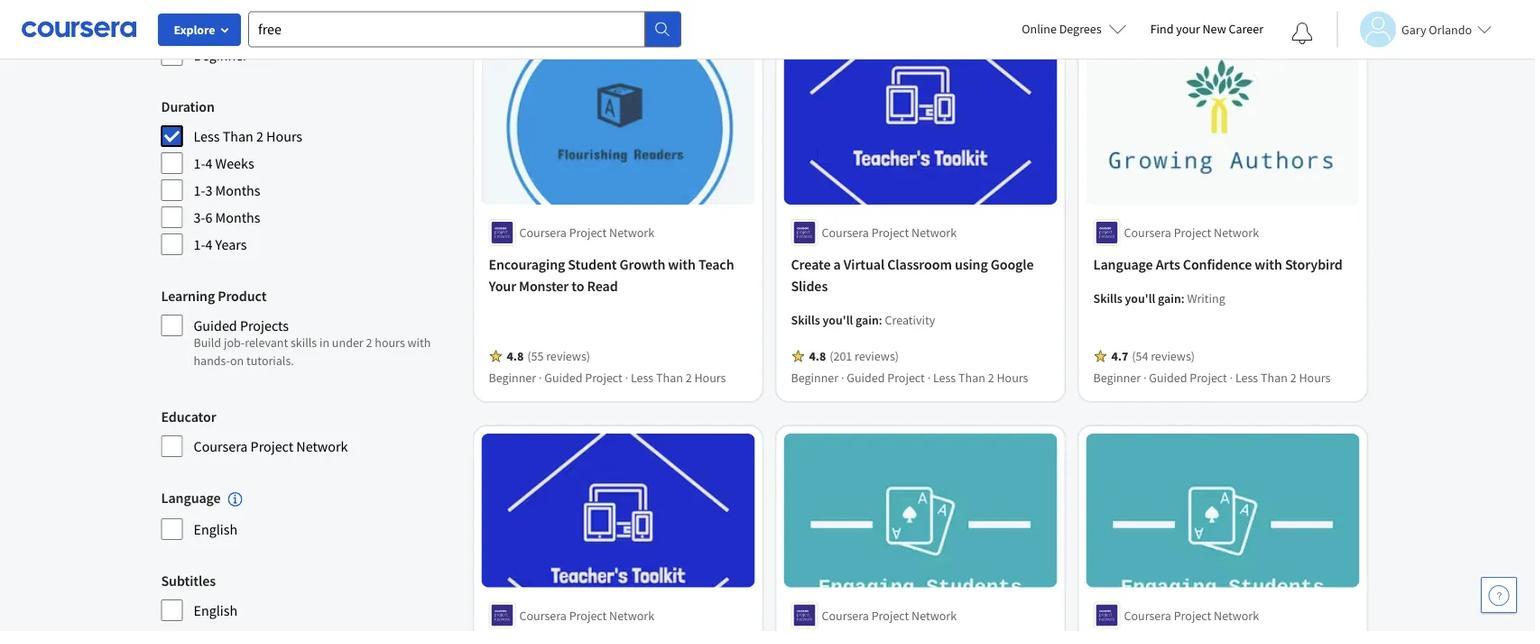 Task type: locate. For each thing, give the bounding box(es) containing it.
0 vertical spatial english
[[194, 521, 238, 539]]

1 horizontal spatial language
[[1093, 255, 1153, 273]]

2 inside "duration" group
[[256, 127, 263, 145]]

less for 4.8 (201 reviews)
[[933, 370, 956, 386]]

guided projects
[[194, 317, 289, 335]]

1- up 3- at the left top
[[194, 181, 205, 199]]

3-6 months
[[194, 209, 260, 227]]

duration
[[161, 97, 215, 116]]

1 vertical spatial :
[[879, 312, 882, 328]]

guided for 4.8 (55 reviews)
[[544, 370, 583, 386]]

1 4 from the top
[[205, 154, 212, 172]]

0 horizontal spatial :
[[879, 312, 882, 328]]

less for 4.7 (54 reviews)
[[1236, 370, 1258, 386]]

beginner · guided project · less than 2 hours for language arts confidence with storybird
[[1093, 370, 1331, 386]]

less inside "duration" group
[[194, 127, 220, 145]]

gain
[[1158, 291, 1181, 307], [856, 312, 879, 328]]

4 left years
[[205, 236, 212, 254]]

reviews) right (201
[[855, 348, 899, 365]]

4
[[205, 154, 212, 172], [205, 236, 212, 254]]

educator group
[[161, 406, 456, 459]]

english down information about this filter group icon in the bottom left of the page
[[194, 521, 238, 539]]

hours for 4.7 (54 reviews)
[[1299, 370, 1331, 386]]

1-3 months
[[194, 181, 260, 199]]

language left information about this filter group icon in the bottom left of the page
[[161, 489, 221, 507]]

guided down 4.8 (201 reviews)
[[847, 370, 885, 386]]

create
[[791, 255, 831, 273]]

explore
[[174, 22, 215, 38]]

you'll up (201
[[823, 312, 853, 328]]

relevant
[[245, 335, 288, 351]]

months down weeks
[[215, 181, 260, 199]]

you'll for create
[[823, 312, 853, 328]]

gary
[[1402, 21, 1427, 37]]

1 english from the top
[[194, 521, 238, 539]]

english for language group
[[194, 521, 238, 539]]

1 months from the top
[[215, 181, 260, 199]]

2 4 from the top
[[205, 236, 212, 254]]

0 horizontal spatial you'll
[[823, 312, 853, 328]]

3 reviews) from the left
[[1151, 348, 1195, 365]]

What do you want to learn? text field
[[248, 11, 645, 47]]

: left creativity
[[879, 312, 882, 328]]

reviews) right (54
[[1151, 348, 1195, 365]]

skills up 4.7
[[1093, 291, 1123, 307]]

2 months from the top
[[215, 209, 260, 227]]

degrees
[[1059, 21, 1102, 37]]

2 vertical spatial 1-
[[194, 236, 205, 254]]

coursera
[[519, 225, 567, 241], [822, 225, 869, 241], [1124, 225, 1171, 241], [194, 438, 248, 456], [519, 608, 567, 624], [822, 608, 869, 624], [1124, 608, 1171, 624]]

skills
[[291, 335, 317, 351]]

1 horizontal spatial skills
[[1093, 291, 1123, 307]]

2 inside build job-relevant skills in under 2 hours with hands-on tutorials.
[[366, 335, 372, 351]]

with for confidence
[[1255, 255, 1282, 273]]

beginner · guided project · less than 2 hours
[[489, 370, 726, 386], [791, 370, 1028, 386], [1093, 370, 1331, 386]]

beginner · guided project · less than 2 hours down creativity
[[791, 370, 1028, 386]]

with left storybird
[[1255, 255, 1282, 273]]

1 horizontal spatial you'll
[[1125, 291, 1156, 307]]

4 for weeks
[[205, 154, 212, 172]]

english inside subtitles group
[[194, 602, 238, 620]]

1 horizontal spatial beginner · guided project · less than 2 hours
[[791, 370, 1028, 386]]

english for subtitles group at the left bottom of the page
[[194, 602, 238, 620]]

guided down learning product
[[194, 317, 237, 335]]

1 · from the left
[[539, 370, 542, 386]]

beginner down 4.7
[[1093, 370, 1141, 386]]

2
[[256, 127, 263, 145], [366, 335, 372, 351], [686, 370, 692, 386], [988, 370, 994, 386], [1290, 370, 1297, 386]]

0 horizontal spatial gain
[[856, 312, 879, 328]]

arts
[[1156, 255, 1180, 273]]

1 horizontal spatial gain
[[1158, 291, 1181, 307]]

english down subtitles
[[194, 602, 238, 620]]

gain down 'arts'
[[1158, 291, 1181, 307]]

1 vertical spatial english
[[194, 602, 238, 620]]

0 horizontal spatial skills
[[791, 312, 820, 328]]

you'll up (54
[[1125, 291, 1156, 307]]

1 vertical spatial 1-
[[194, 181, 205, 199]]

coursera project network
[[519, 225, 654, 241], [822, 225, 957, 241], [1124, 225, 1259, 241], [194, 438, 348, 456], [519, 608, 654, 624], [822, 608, 957, 624], [1124, 608, 1259, 624]]

new
[[1203, 21, 1226, 37]]

beginner · guided project · less than 2 hours down '4.8 (55 reviews)'
[[489, 370, 726, 386]]

2 reviews) from the left
[[855, 348, 899, 365]]

hours for 4.8 (201 reviews)
[[997, 370, 1028, 386]]

with inside language arts confidence with storybird link
[[1255, 255, 1282, 273]]

0 vertical spatial skills
[[1093, 291, 1123, 307]]

2 for 4.7 (54 reviews)
[[1290, 370, 1297, 386]]

coursera inside educator group
[[194, 438, 248, 456]]

with left teach
[[668, 255, 696, 273]]

network
[[609, 225, 654, 241], [912, 225, 957, 241], [1214, 225, 1259, 241], [296, 438, 348, 456], [609, 608, 654, 624], [912, 608, 957, 624], [1214, 608, 1259, 624]]

beginner
[[194, 46, 248, 64], [489, 370, 536, 386], [791, 370, 839, 386], [1093, 370, 1141, 386]]

0 vertical spatial you'll
[[1125, 291, 1156, 307]]

1- down 3- at the left top
[[194, 236, 205, 254]]

1 vertical spatial language
[[161, 489, 221, 507]]

2 for 4.8 (201 reviews)
[[988, 370, 994, 386]]

2 beginner · guided project · less than 2 hours from the left
[[791, 370, 1028, 386]]

orlando
[[1429, 21, 1472, 37]]

you'll for language
[[1125, 291, 1156, 307]]

with right hours
[[408, 335, 431, 351]]

language inside language arts confidence with storybird link
[[1093, 255, 1153, 273]]

beginner inside level group
[[194, 46, 248, 64]]

4.8 left (55
[[507, 348, 524, 365]]

2 english from the top
[[194, 602, 238, 620]]

virtual
[[844, 255, 885, 273]]

1 1- from the top
[[194, 154, 205, 172]]

2 1- from the top
[[194, 181, 205, 199]]

guided inside learning product group
[[194, 317, 237, 335]]

0 horizontal spatial beginner · guided project · less than 2 hours
[[489, 370, 726, 386]]

project
[[569, 225, 607, 241], [872, 225, 909, 241], [1174, 225, 1212, 241], [585, 370, 623, 386], [887, 370, 925, 386], [1190, 370, 1227, 386], [251, 438, 293, 456], [569, 608, 607, 624], [872, 608, 909, 624], [1174, 608, 1212, 624]]

·
[[539, 370, 542, 386], [625, 370, 628, 386], [841, 370, 844, 386], [928, 370, 931, 386], [1144, 370, 1147, 386], [1230, 370, 1233, 386]]

1- up 3
[[194, 154, 205, 172]]

1 horizontal spatial :
[[1181, 291, 1185, 307]]

1-
[[194, 154, 205, 172], [194, 181, 205, 199], [194, 236, 205, 254]]

0 vertical spatial 1-
[[194, 154, 205, 172]]

1 4.8 from the left
[[507, 348, 524, 365]]

0 horizontal spatial with
[[408, 335, 431, 351]]

with inside build job-relevant skills in under 2 hours with hands-on tutorials.
[[408, 335, 431, 351]]

4.8 left (201
[[809, 348, 826, 365]]

0 vertical spatial gain
[[1158, 291, 1181, 307]]

skills
[[1093, 291, 1123, 307], [791, 312, 820, 328]]

with
[[668, 255, 696, 273], [1255, 255, 1282, 273], [408, 335, 431, 351]]

1 vertical spatial 4
[[205, 236, 212, 254]]

0 vertical spatial language
[[1093, 255, 1153, 273]]

3 1- from the top
[[194, 236, 205, 254]]

level
[[161, 16, 193, 34]]

a
[[834, 255, 841, 273]]

months up years
[[215, 209, 260, 227]]

job-
[[224, 335, 245, 351]]

guided
[[194, 317, 237, 335], [544, 370, 583, 386], [847, 370, 885, 386], [1149, 370, 1187, 386]]

you'll
[[1125, 291, 1156, 307], [823, 312, 853, 328]]

:
[[1181, 291, 1185, 307], [879, 312, 882, 328]]

language inside language group
[[161, 489, 221, 507]]

skills for create a virtual classroom using google slides
[[791, 312, 820, 328]]

1 horizontal spatial reviews)
[[855, 348, 899, 365]]

with inside encouraging student growth with teach your monster to read
[[668, 255, 696, 273]]

1 vertical spatial gain
[[856, 312, 879, 328]]

beginner down (55
[[489, 370, 536, 386]]

gary orlando button
[[1337, 11, 1492, 47]]

gain for confidence
[[1158, 291, 1181, 307]]

0 horizontal spatial 4.8
[[507, 348, 524, 365]]

months
[[215, 181, 260, 199], [215, 209, 260, 227]]

guided for 4.8 (201 reviews)
[[847, 370, 885, 386]]

learning product
[[161, 287, 267, 305]]

beginner · guided project · less than 2 hours down 4.7 (54 reviews)
[[1093, 370, 1331, 386]]

4 left weeks
[[205, 154, 212, 172]]

0 horizontal spatial reviews)
[[546, 348, 590, 365]]

confidence
[[1183, 255, 1252, 273]]

3 beginner · guided project · less than 2 hours from the left
[[1093, 370, 1331, 386]]

0 vertical spatial 4
[[205, 154, 212, 172]]

None search field
[[248, 11, 681, 47]]

: for virtual
[[879, 312, 882, 328]]

2 horizontal spatial reviews)
[[1151, 348, 1195, 365]]

skills down slides on the right top of page
[[791, 312, 820, 328]]

language left 'arts'
[[1093, 255, 1153, 273]]

1 vertical spatial you'll
[[823, 312, 853, 328]]

1 vertical spatial months
[[215, 209, 260, 227]]

beginner down explore
[[194, 46, 248, 64]]

guided down 4.7 (54 reviews)
[[1149, 370, 1187, 386]]

hours
[[266, 127, 302, 145], [694, 370, 726, 386], [997, 370, 1028, 386], [1299, 370, 1331, 386]]

2 horizontal spatial with
[[1255, 255, 1282, 273]]

: left writing
[[1181, 291, 1185, 307]]

2 4.8 from the left
[[809, 348, 826, 365]]

language
[[1093, 255, 1153, 273], [161, 489, 221, 507]]

0 vertical spatial months
[[215, 181, 260, 199]]

reviews) right (55
[[546, 348, 590, 365]]

1 horizontal spatial 4.8
[[809, 348, 826, 365]]

guided down '4.8 (55 reviews)'
[[544, 370, 583, 386]]

classroom
[[887, 255, 952, 273]]

4.8
[[507, 348, 524, 365], [809, 348, 826, 365]]

english inside language group
[[194, 521, 238, 539]]

gary orlando
[[1402, 21, 1472, 37]]

2 · from the left
[[625, 370, 628, 386]]

gain up 4.8 (201 reviews)
[[856, 312, 879, 328]]

1-4 years
[[194, 236, 247, 254]]

2 horizontal spatial beginner · guided project · less than 2 hours
[[1093, 370, 1331, 386]]

to
[[572, 277, 584, 295]]

1-4 weeks
[[194, 154, 254, 172]]

4 for years
[[205, 236, 212, 254]]

1 horizontal spatial with
[[668, 255, 696, 273]]

subtitles group
[[161, 570, 456, 623]]

2 for 4.8 (55 reviews)
[[686, 370, 692, 386]]

english
[[194, 521, 238, 539], [194, 602, 238, 620]]

0 vertical spatial :
[[1181, 291, 1185, 307]]

less
[[194, 127, 220, 145], [631, 370, 654, 386], [933, 370, 956, 386], [1236, 370, 1258, 386]]

coursera image
[[22, 15, 136, 44]]

6 · from the left
[[1230, 370, 1233, 386]]

3 · from the left
[[841, 370, 844, 386]]

1 vertical spatial skills
[[791, 312, 820, 328]]

information about this filter group image
[[228, 493, 242, 507]]

0 horizontal spatial language
[[161, 489, 221, 507]]

4.8 for 4.8 (201 reviews)
[[809, 348, 826, 365]]

beginner down (201
[[791, 370, 839, 386]]



Task type: vqa. For each thing, say whether or not it's contained in the screenshot.
Main Content
no



Task type: describe. For each thing, give the bounding box(es) containing it.
storybird
[[1285, 255, 1343, 273]]

skills you'll gain : creativity
[[791, 312, 935, 328]]

beginner · guided project · less than 2 hours for create a virtual classroom using google slides
[[791, 370, 1028, 386]]

guided for 4.7 (54 reviews)
[[1149, 370, 1187, 386]]

online
[[1022, 21, 1057, 37]]

beginner for 4.7 (54 reviews)
[[1093, 370, 1141, 386]]

less than 2 hours
[[194, 127, 302, 145]]

4.7
[[1112, 348, 1128, 365]]

1- for 1-4 weeks
[[194, 154, 205, 172]]

learning product group
[[161, 285, 456, 377]]

language group
[[161, 487, 456, 541]]

level group
[[161, 14, 456, 67]]

5 · from the left
[[1144, 370, 1147, 386]]

years
[[215, 236, 247, 254]]

read
[[587, 277, 618, 295]]

help center image
[[1488, 585, 1510, 607]]

find your new career link
[[1141, 18, 1273, 41]]

hours for 4.8 (55 reviews)
[[694, 370, 726, 386]]

: for confidence
[[1181, 291, 1185, 307]]

network inside educator group
[[296, 438, 348, 456]]

language arts confidence with storybird
[[1093, 255, 1343, 273]]

4.8 (201 reviews)
[[809, 348, 899, 365]]

encouraging student growth with teach your monster to read link
[[489, 254, 748, 297]]

4 · from the left
[[928, 370, 931, 386]]

growth
[[620, 255, 665, 273]]

find
[[1150, 21, 1174, 37]]

than inside "duration" group
[[223, 127, 253, 145]]

google
[[991, 255, 1034, 273]]

monster
[[519, 277, 569, 295]]

gain for virtual
[[856, 312, 879, 328]]

reviews) for create a virtual classroom using google slides
[[855, 348, 899, 365]]

(54
[[1132, 348, 1148, 365]]

duration group
[[161, 96, 456, 256]]

months for 3-6 months
[[215, 209, 260, 227]]

product
[[218, 287, 267, 305]]

1 reviews) from the left
[[546, 348, 590, 365]]

reviews) for language arts confidence with storybird
[[1151, 348, 1195, 365]]

1- for 1-4 years
[[194, 236, 205, 254]]

under
[[332, 335, 363, 351]]

projects
[[240, 317, 289, 335]]

with for growth
[[668, 255, 696, 273]]

show notifications image
[[1292, 23, 1313, 44]]

4.8 for 4.8 (55 reviews)
[[507, 348, 524, 365]]

creativity
[[885, 312, 935, 328]]

1- for 1-3 months
[[194, 181, 205, 199]]

less for 4.8 (55 reviews)
[[631, 370, 654, 386]]

your
[[1176, 21, 1200, 37]]

encouraging
[[489, 255, 565, 273]]

educator
[[161, 408, 216, 426]]

subtitles
[[161, 572, 216, 590]]

beginner for 4.8 (55 reviews)
[[489, 370, 536, 386]]

find your new career
[[1150, 21, 1264, 37]]

tutorials.
[[246, 353, 294, 369]]

than for 4.8 (201 reviews)
[[959, 370, 986, 386]]

create a virtual classroom using google slides
[[791, 255, 1034, 295]]

skills for language arts confidence with storybird
[[1093, 291, 1123, 307]]

4.7 (54 reviews)
[[1112, 348, 1195, 365]]

language for language
[[161, 489, 221, 507]]

than for 4.7 (54 reviews)
[[1261, 370, 1288, 386]]

build job-relevant skills in under 2 hours with hands-on tutorials.
[[194, 335, 431, 369]]

encouraging student growth with teach your monster to read
[[489, 255, 734, 295]]

(55
[[527, 348, 544, 365]]

in
[[319, 335, 330, 351]]

learning
[[161, 287, 215, 305]]

hours inside "duration" group
[[266, 127, 302, 145]]

online degrees button
[[1008, 9, 1141, 49]]

beginner for 4.8 (201 reviews)
[[791, 370, 839, 386]]

hours
[[375, 335, 405, 351]]

coursera project network inside educator group
[[194, 438, 348, 456]]

weeks
[[215, 154, 254, 172]]

build
[[194, 335, 221, 351]]

hands-
[[194, 353, 230, 369]]

project inside educator group
[[251, 438, 293, 456]]

your
[[489, 277, 516, 295]]

1 beginner · guided project · less than 2 hours from the left
[[489, 370, 726, 386]]

months for 1-3 months
[[215, 181, 260, 199]]

language arts confidence with storybird link
[[1093, 254, 1353, 275]]

explore button
[[158, 14, 241, 46]]

6
[[205, 209, 212, 227]]

using
[[955, 255, 988, 273]]

online degrees
[[1022, 21, 1102, 37]]

4.8 (55 reviews)
[[507, 348, 590, 365]]

career
[[1229, 21, 1264, 37]]

teach
[[699, 255, 734, 273]]

3
[[205, 181, 212, 199]]

create a virtual classroom using google slides link
[[791, 254, 1050, 297]]

skills you'll gain : writing
[[1093, 291, 1225, 307]]

slides
[[791, 277, 828, 295]]

3-
[[194, 209, 205, 227]]

student
[[568, 255, 617, 273]]

on
[[230, 353, 244, 369]]

than for 4.8 (55 reviews)
[[656, 370, 683, 386]]

language for language arts confidence with storybird
[[1093, 255, 1153, 273]]

writing
[[1187, 291, 1225, 307]]

(201
[[830, 348, 852, 365]]



